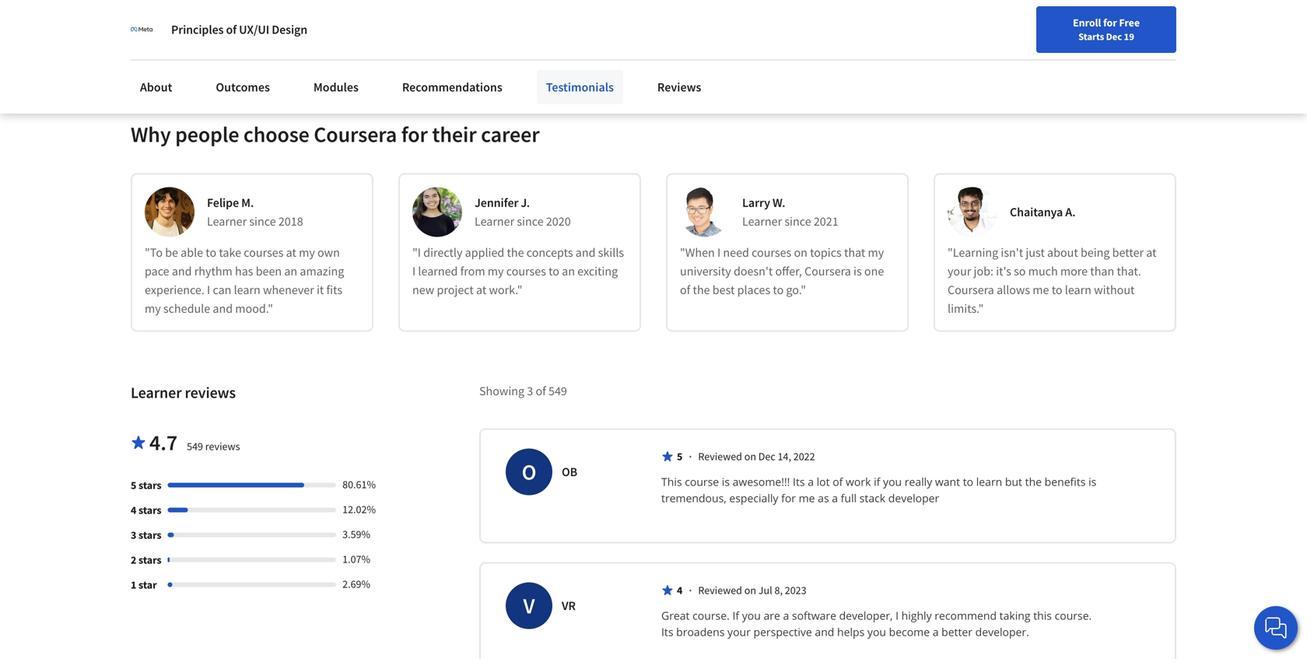 Task type: vqa. For each thing, say whether or not it's contained in the screenshot.
Its in the Great course. If you are a software developer, I highly recommend taking this course. Its broadens your perspective and helps you become a better developer.
yes



Task type: locate. For each thing, give the bounding box(es) containing it.
on left jul
[[745, 583, 757, 597]]

job:
[[974, 263, 994, 279]]

an
[[284, 263, 297, 279], [562, 263, 575, 279]]

and down software
[[815, 625, 835, 639]]

o
[[522, 458, 537, 486]]

1 horizontal spatial more
[[1061, 263, 1088, 279]]

2 horizontal spatial for
[[1104, 16, 1117, 30]]

larry w. learner since 2021
[[743, 195, 839, 229]]

to left go." at the top
[[773, 282, 784, 298]]

on for o
[[745, 449, 757, 463]]

me left as
[[799, 491, 815, 505]]

me down much
[[1033, 282, 1050, 298]]

0 vertical spatial reviewed
[[698, 449, 742, 463]]

1 horizontal spatial coursera
[[805, 263, 851, 279]]

0 vertical spatial for
[[1104, 16, 1117, 30]]

4 stars from the top
[[139, 553, 162, 567]]

better down recommend
[[942, 625, 973, 639]]

at right being
[[1147, 245, 1157, 260]]

1 vertical spatial reviewed
[[698, 583, 742, 597]]

0 vertical spatial dec
[[1107, 30, 1122, 43]]

1 vertical spatial 549
[[187, 439, 203, 453]]

new
[[921, 49, 941, 63]]

you right the if
[[742, 608, 761, 623]]

1 horizontal spatial 5
[[677, 449, 683, 463]]

0 horizontal spatial course.
[[693, 608, 730, 623]]

courses
[[244, 245, 284, 260], [752, 245, 792, 260], [506, 263, 546, 279]]

courses up offer,
[[752, 245, 792, 260]]

of down university
[[680, 282, 691, 298]]

is inside "when i need courses on topics that my university doesn't offer, coursera is one of the best places to go."
[[854, 263, 862, 279]]

0 vertical spatial me
[[1033, 282, 1050, 298]]

0 horizontal spatial more
[[179, 24, 204, 38]]

for left their
[[401, 121, 428, 148]]

0 horizontal spatial for
[[401, 121, 428, 148]]

find
[[876, 49, 896, 63]]

1.07%
[[343, 552, 371, 566]]

at
[[286, 245, 296, 260], [1147, 245, 1157, 260], [476, 282, 487, 298]]

1 horizontal spatial an
[[562, 263, 575, 279]]

stars down 4 stars
[[139, 528, 162, 542]]

4.7
[[149, 429, 178, 456]]

learner inside jennifer j. learner since 2020
[[475, 214, 515, 229]]

for down awesome!!!
[[782, 491, 796, 505]]

0 vertical spatial 549
[[549, 383, 567, 399]]

since for j.
[[517, 214, 544, 229]]

since inside felipe m. learner since 2018
[[249, 214, 276, 229]]

more down the about
[[1061, 263, 1088, 279]]

"to be able to take courses at my own pace and rhythm has been an amazing experience. i can learn whenever it fits my schedule and mood."
[[145, 245, 344, 316]]

5 for 5
[[677, 449, 683, 463]]

about
[[140, 79, 172, 95]]

5 up 'this'
[[677, 449, 683, 463]]

1 horizontal spatial since
[[517, 214, 544, 229]]

2 stars from the top
[[139, 503, 162, 517]]

its down great
[[662, 625, 674, 639]]

an inside "i directly applied the concepts and skills i learned from my courses to an exciting new project at work."
[[562, 263, 575, 279]]

great
[[662, 608, 690, 623]]

2 vertical spatial on
[[745, 583, 757, 597]]

dec
[[1107, 30, 1122, 43], [759, 449, 776, 463]]

course. up broadens
[[693, 608, 730, 623]]

to inside "when i need courses on topics that my university doesn't offer, coursera is one of the best places to go."
[[773, 282, 784, 298]]

for
[[1104, 16, 1117, 30], [401, 121, 428, 148], [782, 491, 796, 505]]

more inside button
[[179, 24, 204, 38]]

courses up work."
[[506, 263, 546, 279]]

4 for 4 stars
[[131, 503, 136, 517]]

4 down the 5 stars
[[131, 503, 136, 517]]

learner down felipe
[[207, 214, 247, 229]]

0 vertical spatial 5
[[677, 449, 683, 463]]

and
[[576, 245, 596, 260], [172, 263, 192, 279], [213, 301, 233, 316], [815, 625, 835, 639]]

a right as
[[832, 491, 838, 505]]

0 vertical spatial you
[[883, 474, 902, 489]]

1 horizontal spatial dec
[[1107, 30, 1122, 43]]

you down developer,
[[868, 625, 887, 639]]

1 horizontal spatial the
[[693, 282, 710, 298]]

4 up great
[[677, 583, 683, 597]]

1 vertical spatial your
[[948, 263, 972, 279]]

0 vertical spatial better
[[1113, 245, 1144, 260]]

the inside "i directly applied the concepts and skills i learned from my courses to an exciting new project at work."
[[507, 245, 524, 260]]

2 horizontal spatial your
[[948, 263, 972, 279]]

1 horizontal spatial is
[[854, 263, 862, 279]]

design
[[272, 22, 308, 37]]

"learning
[[948, 245, 999, 260]]

my down the experience.
[[145, 301, 161, 316]]

work
[[846, 474, 871, 489]]

to up rhythm
[[206, 245, 217, 260]]

1 vertical spatial 3
[[131, 528, 136, 542]]

dec left 19
[[1107, 30, 1122, 43]]

more inside "learning isn't just about being better at your job: it's so much more than that. coursera allows me to learn without limits."
[[1061, 263, 1088, 279]]

learner up 4.7
[[131, 383, 182, 402]]

for inside this course is awesome!!! its a lot of work if you really want to learn but the benefits is tremendous, especially for me as a full stack developer
[[782, 491, 796, 505]]

3 up "2"
[[131, 528, 136, 542]]

has
[[235, 263, 253, 279]]

my inside "i directly applied the concepts and skills i learned from my courses to an exciting new project at work."
[[488, 263, 504, 279]]

5
[[677, 449, 683, 463], [131, 478, 136, 492]]

1 vertical spatial on
[[745, 449, 757, 463]]

549
[[549, 383, 567, 399], [187, 439, 203, 453]]

1 horizontal spatial at
[[476, 282, 487, 298]]

2 horizontal spatial at
[[1147, 245, 1157, 260]]

2 vertical spatial for
[[782, 491, 796, 505]]

developer.
[[976, 625, 1030, 639]]

1 horizontal spatial course.
[[1055, 608, 1092, 623]]

0 horizontal spatial dec
[[759, 449, 776, 463]]

career
[[943, 49, 973, 63]]

coursera down topics
[[805, 263, 851, 279]]

2 horizontal spatial since
[[785, 214, 812, 229]]

dec left the 14,
[[759, 449, 776, 463]]

course. right this
[[1055, 608, 1092, 623]]

tremendous,
[[662, 491, 727, 505]]

1 horizontal spatial its
[[793, 474, 805, 489]]

0 horizontal spatial courses
[[244, 245, 284, 260]]

learner for jennifer
[[475, 214, 515, 229]]

reviews up 549 reviews at the bottom left of the page
[[185, 383, 236, 402]]

coursera inside "when i need courses on topics that my university doesn't offer, coursera is one of the best places to go."
[[805, 263, 851, 279]]

0 horizontal spatial coursera
[[314, 121, 397, 148]]

0 horizontal spatial better
[[942, 625, 973, 639]]

meta image
[[131, 19, 153, 40]]

really
[[905, 474, 933, 489]]

3 stars
[[131, 528, 162, 542]]

i left need
[[718, 245, 721, 260]]

become
[[889, 625, 930, 639]]

reviews right 4.7
[[205, 439, 240, 453]]

and inside "i directly applied the concepts and skills i learned from my courses to an exciting new project at work."
[[576, 245, 596, 260]]

2.69%
[[343, 577, 371, 591]]

to right want
[[963, 474, 974, 489]]

since
[[249, 214, 276, 229], [517, 214, 544, 229], [785, 214, 812, 229]]

show 8 more button
[[131, 17, 217, 45]]

applied
[[465, 245, 505, 260]]

your down the "learning
[[948, 263, 972, 279]]

the inside this course is awesome!!! its a lot of work if you really want to learn but the benefits is tremendous, especially for me as a full stack developer
[[1026, 474, 1042, 489]]

show notifications image
[[1097, 51, 1116, 69]]

better up that.
[[1113, 245, 1144, 260]]

i inside "when i need courses on topics that my university doesn't offer, coursera is one of the best places to go."
[[718, 245, 721, 260]]

at inside "learning isn't just about being better at your job: it's so much more than that. coursera allows me to learn without limits."
[[1147, 245, 1157, 260]]

take
[[219, 245, 241, 260]]

0 vertical spatial on
[[794, 245, 808, 260]]

1 stars from the top
[[139, 478, 162, 492]]

1 vertical spatial dec
[[759, 449, 776, 463]]

reviewed for v
[[698, 583, 742, 597]]

1 since from the left
[[249, 214, 276, 229]]

1 horizontal spatial your
[[898, 49, 919, 63]]

to down concepts
[[549, 263, 560, 279]]

1 horizontal spatial 4
[[677, 583, 683, 597]]

on up awesome!!!
[[745, 449, 757, 463]]

an up whenever
[[284, 263, 297, 279]]

recommend
[[935, 608, 997, 623]]

i down "i
[[413, 263, 416, 279]]

w.
[[773, 195, 786, 210]]

the
[[507, 245, 524, 260], [693, 282, 710, 298], [1026, 474, 1042, 489]]

if
[[874, 474, 881, 489]]

learned
[[418, 263, 458, 279]]

since down w.
[[785, 214, 812, 229]]

stars for 4 stars
[[139, 503, 162, 517]]

3 since from the left
[[785, 214, 812, 229]]

of right lot
[[833, 474, 843, 489]]

since down j.
[[517, 214, 544, 229]]

my inside "when i need courses on topics that my university doesn't offer, coursera is one of the best places to go."
[[868, 245, 884, 260]]

learner inside the larry w. learner since 2021
[[743, 214, 782, 229]]

learner down larry
[[743, 214, 782, 229]]

developer
[[889, 491, 940, 505]]

courses up been
[[244, 245, 284, 260]]

concepts
[[527, 245, 573, 260]]

5 up 4 stars
[[131, 478, 136, 492]]

a right the are
[[783, 608, 789, 623]]

2 stars
[[131, 553, 162, 567]]

3
[[527, 383, 533, 399], [131, 528, 136, 542]]

2 vertical spatial coursera
[[948, 282, 995, 298]]

0 vertical spatial reviews
[[185, 383, 236, 402]]

principles
[[171, 22, 224, 37]]

for inside enroll for free starts dec 19
[[1104, 16, 1117, 30]]

me
[[1033, 282, 1050, 298], [799, 491, 815, 505]]

4
[[131, 503, 136, 517], [677, 583, 683, 597]]

its left lot
[[793, 474, 805, 489]]

1 horizontal spatial for
[[782, 491, 796, 505]]

549 right 4.7
[[187, 439, 203, 453]]

0 horizontal spatial at
[[286, 245, 296, 260]]

1 vertical spatial 5
[[131, 478, 136, 492]]

career
[[481, 121, 540, 148]]

549 reviews
[[187, 439, 240, 453]]

your right the find
[[898, 49, 919, 63]]

of left "ux/ui"
[[226, 22, 237, 37]]

2 vertical spatial your
[[728, 625, 751, 639]]

my up one at the top right
[[868, 245, 884, 260]]

at inside the "to be able to take courses at my own pace and rhythm has been an amazing experience. i can learn whenever it fits my schedule and mood."
[[286, 245, 296, 260]]

of inside this course is awesome!!! its a lot of work if you really want to learn but the benefits is tremendous, especially for me as a full stack developer
[[833, 474, 843, 489]]

my up work."
[[488, 263, 504, 279]]

coursera down "modules" link
[[314, 121, 397, 148]]

1 vertical spatial coursera
[[805, 263, 851, 279]]

felipe
[[207, 195, 239, 210]]

reviewed
[[698, 449, 742, 463], [698, 583, 742, 597]]

is right course
[[722, 474, 730, 489]]

since down m.
[[249, 214, 276, 229]]

learn for more
[[1065, 282, 1092, 298]]

need
[[723, 245, 749, 260]]

1 an from the left
[[284, 263, 297, 279]]

the right but at the right bottom
[[1026, 474, 1042, 489]]

better inside great course. if you are a software developer, i highly recommend taking this course. its broadens your perspective and helps you become a better developer.
[[942, 625, 973, 639]]

0 horizontal spatial 549
[[187, 439, 203, 453]]

jennifer
[[475, 195, 519, 210]]

stars for 5 stars
[[139, 478, 162, 492]]

learn left but at the right bottom
[[977, 474, 1003, 489]]

3 right showing
[[527, 383, 533, 399]]

to down much
[[1052, 282, 1063, 298]]

0 horizontal spatial 5
[[131, 478, 136, 492]]

you right if
[[883, 474, 902, 489]]

that.
[[1117, 263, 1142, 279]]

1 horizontal spatial 3
[[527, 383, 533, 399]]

is right "benefits" at the bottom right of page
[[1089, 474, 1097, 489]]

0 vertical spatial its
[[793, 474, 805, 489]]

i inside "i directly applied the concepts and skills i learned from my courses to an exciting new project at work."
[[413, 263, 416, 279]]

0 horizontal spatial your
[[728, 625, 751, 639]]

1 horizontal spatial better
[[1113, 245, 1144, 260]]

since for m.
[[249, 214, 276, 229]]

since for w.
[[785, 214, 812, 229]]

at down 'from'
[[476, 282, 487, 298]]

0 horizontal spatial me
[[799, 491, 815, 505]]

1 vertical spatial better
[[942, 625, 973, 639]]

learn down has
[[234, 282, 261, 298]]

reviews for 549 reviews
[[205, 439, 240, 453]]

2022
[[794, 449, 815, 463]]

stars up 4 stars
[[139, 478, 162, 492]]

1 vertical spatial its
[[662, 625, 674, 639]]

being
[[1081, 245, 1110, 260]]

i left highly
[[896, 608, 899, 623]]

an down concepts
[[562, 263, 575, 279]]

0 horizontal spatial its
[[662, 625, 674, 639]]

"when i need courses on topics that my university doesn't offer, coursera is one of the best places to go."
[[680, 245, 884, 298]]

coursera up limits."
[[948, 282, 995, 298]]

1 vertical spatial the
[[693, 282, 710, 298]]

stars for 2 stars
[[139, 553, 162, 567]]

1 vertical spatial reviews
[[205, 439, 240, 453]]

and up exciting at the top left of the page
[[576, 245, 596, 260]]

coursera inside "learning isn't just about being better at your job: it's so much more than that. coursera allows me to learn without limits."
[[948, 282, 995, 298]]

0 horizontal spatial since
[[249, 214, 276, 229]]

1 horizontal spatial courses
[[506, 263, 546, 279]]

0 vertical spatial 4
[[131, 503, 136, 517]]

your
[[898, 49, 919, 63], [948, 263, 972, 279], [728, 625, 751, 639]]

2 vertical spatial you
[[868, 625, 887, 639]]

549 right showing
[[549, 383, 567, 399]]

felipe m. learner since 2018
[[207, 195, 303, 229]]

me inside "learning isn't just about being better at your job: it's so much more than that. coursera allows me to learn without limits."
[[1033, 282, 1050, 298]]

2 reviewed from the top
[[698, 583, 742, 597]]

i left can
[[207, 282, 210, 298]]

the right applied
[[507, 245, 524, 260]]

learn down than
[[1065, 282, 1092, 298]]

reviewed up the if
[[698, 583, 742, 597]]

reviewed for o
[[698, 449, 742, 463]]

1 reviewed from the top
[[698, 449, 742, 463]]

stars
[[139, 478, 162, 492], [139, 503, 162, 517], [139, 528, 162, 542], [139, 553, 162, 567]]

2 an from the left
[[562, 263, 575, 279]]

1 horizontal spatial me
[[1033, 282, 1050, 298]]

learn inside "learning isn't just about being better at your job: it's so much more than that. coursera allows me to learn without limits."
[[1065, 282, 1092, 298]]

your down the if
[[728, 625, 751, 639]]

this
[[662, 474, 682, 489]]

its inside this course is awesome!!! its a lot of work if you really want to learn but the benefits is tremendous, especially for me as a full stack developer
[[793, 474, 805, 489]]

testimonials
[[546, 79, 614, 95]]

chaitanya a.
[[1010, 204, 1076, 220]]

1 vertical spatial 4
[[677, 583, 683, 597]]

to
[[206, 245, 217, 260], [549, 263, 560, 279], [773, 282, 784, 298], [1052, 282, 1063, 298], [963, 474, 974, 489]]

2 horizontal spatial courses
[[752, 245, 792, 260]]

None search field
[[222, 41, 595, 72]]

1 course. from the left
[[693, 608, 730, 623]]

better inside "learning isn't just about being better at your job: it's so much more than that. coursera allows me to learn without limits."
[[1113, 245, 1144, 260]]

allows
[[997, 282, 1031, 298]]

stars right "2"
[[139, 553, 162, 567]]

is left one at the top right
[[854, 263, 862, 279]]

0 horizontal spatial an
[[284, 263, 297, 279]]

learn inside the "to be able to take courses at my own pace and rhythm has been an amazing experience. i can learn whenever it fits my schedule and mood."
[[234, 282, 261, 298]]

learner down jennifer
[[475, 214, 515, 229]]

on up offer,
[[794, 245, 808, 260]]

0 vertical spatial the
[[507, 245, 524, 260]]

stars down the 5 stars
[[139, 503, 162, 517]]

learn inside this course is awesome!!! its a lot of work if you really want to learn but the benefits is tremendous, especially for me as a full stack developer
[[977, 474, 1003, 489]]

2 since from the left
[[517, 214, 544, 229]]

be
[[165, 245, 178, 260]]

2 horizontal spatial learn
[[1065, 282, 1092, 298]]

an inside the "to be able to take courses at my own pace and rhythm has been an amazing experience. i can learn whenever it fits my schedule and mood."
[[284, 263, 297, 279]]

2 vertical spatial the
[[1026, 474, 1042, 489]]

0 vertical spatial more
[[179, 24, 204, 38]]

since inside the larry w. learner since 2021
[[785, 214, 812, 229]]

0 horizontal spatial the
[[507, 245, 524, 260]]

and down can
[[213, 301, 233, 316]]

0 horizontal spatial 4
[[131, 503, 136, 517]]

and inside great course. if you are a software developer, i highly recommend taking this course. its broadens your perspective and helps you become a better developer.
[[815, 625, 835, 639]]

learner inside felipe m. learner since 2018
[[207, 214, 247, 229]]

0 horizontal spatial learn
[[234, 282, 261, 298]]

at down 2018
[[286, 245, 296, 260]]

for left free
[[1104, 16, 1117, 30]]

more right 8
[[179, 24, 204, 38]]

banner navigation
[[12, 0, 438, 31]]

1 vertical spatial more
[[1061, 263, 1088, 279]]

since inside jennifer j. learner since 2020
[[517, 214, 544, 229]]

1 vertical spatial me
[[799, 491, 815, 505]]

learner for larry
[[743, 214, 782, 229]]

the down university
[[693, 282, 710, 298]]

enroll for free starts dec 19
[[1073, 16, 1140, 43]]

2 horizontal spatial the
[[1026, 474, 1042, 489]]

chaitanya
[[1010, 204, 1063, 220]]

show
[[143, 24, 170, 38]]

1 horizontal spatial learn
[[977, 474, 1003, 489]]

so
[[1014, 263, 1026, 279]]

just
[[1026, 245, 1045, 260]]

3 stars from the top
[[139, 528, 162, 542]]

reviewed up course
[[698, 449, 742, 463]]

2 course. from the left
[[1055, 608, 1092, 623]]

2 horizontal spatial coursera
[[948, 282, 995, 298]]



Task type: describe. For each thing, give the bounding box(es) containing it.
great course. if you are a software developer, i highly recommend taking this course. its broadens your perspective and helps you become a better developer.
[[662, 608, 1095, 639]]

but
[[1006, 474, 1023, 489]]

0 horizontal spatial is
[[722, 474, 730, 489]]

showing
[[479, 383, 525, 399]]

able
[[181, 245, 203, 260]]

it's
[[996, 263, 1012, 279]]

places
[[738, 282, 771, 298]]

4 stars
[[131, 503, 162, 517]]

courses inside the "to be able to take courses at my own pace and rhythm has been an amazing experience. i can learn whenever it fits my schedule and mood."
[[244, 245, 284, 260]]

testimonials link
[[537, 70, 623, 104]]

new
[[413, 282, 435, 298]]

their
[[432, 121, 477, 148]]

one
[[865, 263, 884, 279]]

8
[[172, 24, 177, 38]]

i inside the "to be able to take courses at my own pace and rhythm has been an amazing experience. i can learn whenever it fits my schedule and mood."
[[207, 282, 210, 298]]

limits."
[[948, 301, 984, 316]]

larry
[[743, 195, 770, 210]]

topics
[[810, 245, 842, 260]]

"learning isn't just about being better at your job: it's so much more than that. coursera allows me to learn without limits."
[[948, 245, 1157, 316]]

on for v
[[745, 583, 757, 597]]

without
[[1094, 282, 1135, 298]]

0 vertical spatial coursera
[[314, 121, 397, 148]]

to inside "learning isn't just about being better at your job: it's so much more than that. coursera allows me to learn without limits."
[[1052, 282, 1063, 298]]

to inside this course is awesome!!! its a lot of work if you really want to learn but the benefits is tremendous, especially for me as a full stack developer
[[963, 474, 974, 489]]

amazing
[[300, 263, 344, 279]]

broadens
[[677, 625, 725, 639]]

offer,
[[776, 263, 802, 279]]

software
[[792, 608, 837, 623]]

stars for 3 stars
[[139, 528, 162, 542]]

and up the experience.
[[172, 263, 192, 279]]

rhythm
[[194, 263, 233, 279]]

developer,
[[840, 608, 893, 623]]

"i
[[413, 245, 421, 260]]

a.
[[1066, 204, 1076, 220]]

that
[[844, 245, 866, 260]]

2 horizontal spatial is
[[1089, 474, 1097, 489]]

2018
[[279, 214, 303, 229]]

own
[[318, 245, 340, 260]]

work."
[[489, 282, 523, 298]]

1 vertical spatial for
[[401, 121, 428, 148]]

0 horizontal spatial 3
[[131, 528, 136, 542]]

outcomes
[[216, 79, 270, 95]]

from
[[460, 263, 485, 279]]

on inside "when i need courses on topics that my university doesn't offer, coursera is one of the best places to go."
[[794, 245, 808, 260]]

a left lot
[[808, 474, 814, 489]]

learn for has
[[234, 282, 261, 298]]

its inside great course. if you are a software developer, i highly recommend taking this course. its broadens your perspective and helps you become a better developer.
[[662, 625, 674, 639]]

been
[[256, 263, 282, 279]]

taking
[[1000, 608, 1031, 623]]

than
[[1091, 263, 1115, 279]]

experience.
[[145, 282, 205, 298]]

1 vertical spatial you
[[742, 608, 761, 623]]

5 for 5 stars
[[131, 478, 136, 492]]

v
[[523, 592, 535, 619]]

this course is awesome!!! its a lot of work if you really want to learn but the benefits is tremendous, especially for me as a full stack developer
[[662, 474, 1100, 505]]

outcomes link
[[207, 70, 279, 104]]

about link
[[131, 70, 182, 104]]

starts
[[1079, 30, 1105, 43]]

awesome!!!
[[733, 474, 790, 489]]

fits
[[327, 282, 343, 298]]

to inside the "to be able to take courses at my own pace and rhythm has been an amazing experience. i can learn whenever it fits my schedule and mood."
[[206, 245, 217, 260]]

12.02%
[[343, 502, 376, 516]]

0 vertical spatial 3
[[527, 383, 533, 399]]

4 for 4
[[677, 583, 683, 597]]

1 horizontal spatial 549
[[549, 383, 567, 399]]

8,
[[775, 583, 783, 597]]

chat with us image
[[1264, 616, 1289, 641]]

as
[[818, 491, 829, 505]]

if
[[733, 608, 740, 623]]

star
[[139, 578, 157, 592]]

best
[[713, 282, 735, 298]]

14,
[[778, 449, 792, 463]]

at for better
[[1147, 245, 1157, 260]]

principles of ux/ui design
[[171, 22, 308, 37]]

enroll
[[1073, 16, 1102, 30]]

learner reviews
[[131, 383, 236, 402]]

modules
[[314, 79, 359, 95]]

the inside "when i need courses on topics that my university doesn't offer, coursera is one of the best places to go."
[[693, 282, 710, 298]]

you inside this course is awesome!!! its a lot of work if you really want to learn but the benefits is tremendous, especially for me as a full stack developer
[[883, 474, 902, 489]]

recommendations
[[402, 79, 503, 95]]

free
[[1120, 16, 1140, 30]]

choose
[[244, 121, 310, 148]]

reviews
[[658, 79, 702, 95]]

me inside this course is awesome!!! its a lot of work if you really want to learn but the benefits is tremendous, especially for me as a full stack developer
[[799, 491, 815, 505]]

reviews link
[[648, 70, 711, 104]]

1 star
[[131, 578, 157, 592]]

collection element
[[121, 0, 1186, 70]]

reviews for learner reviews
[[185, 383, 236, 402]]

recommendations link
[[393, 70, 512, 104]]

0 vertical spatial your
[[898, 49, 919, 63]]

a right the become
[[933, 625, 939, 639]]

to inside "i directly applied the concepts and skills i learned from my courses to an exciting new project at work."
[[549, 263, 560, 279]]

people
[[175, 121, 239, 148]]

dec inside enroll for free starts dec 19
[[1107, 30, 1122, 43]]

english
[[1009, 49, 1047, 64]]

highly
[[902, 608, 932, 623]]

my left own
[[299, 245, 315, 260]]

of right showing
[[536, 383, 546, 399]]

especially
[[730, 491, 779, 505]]

of inside "when i need courses on topics that my university doesn't offer, coursera is one of the best places to go."
[[680, 282, 691, 298]]

want
[[935, 474, 961, 489]]

exciting
[[578, 263, 618, 279]]

your inside "learning isn't just about being better at your job: it's so much more than that. coursera allows me to learn without limits."
[[948, 263, 972, 279]]

doesn't
[[734, 263, 773, 279]]

at inside "i directly applied the concepts and skills i learned from my courses to an exciting new project at work."
[[476, 282, 487, 298]]

at for courses
[[286, 245, 296, 260]]

1
[[131, 578, 136, 592]]

this
[[1034, 608, 1052, 623]]

j.
[[521, 195, 530, 210]]

about
[[1048, 245, 1079, 260]]

pace
[[145, 263, 169, 279]]

"to
[[145, 245, 163, 260]]

mood."
[[235, 301, 273, 316]]

your inside great course. if you are a software developer, i highly recommend taking this course. its broadens your perspective and helps you become a better developer.
[[728, 625, 751, 639]]

learner for felipe
[[207, 214, 247, 229]]

i inside great course. if you are a software developer, i highly recommend taking this course. its broadens your perspective and helps you become a better developer.
[[896, 608, 899, 623]]

benefits
[[1045, 474, 1086, 489]]

"when
[[680, 245, 715, 260]]

skills
[[598, 245, 624, 260]]

ob
[[562, 464, 578, 480]]

3.59%
[[343, 527, 371, 541]]

courses inside "when i need courses on topics that my university doesn't offer, coursera is one of the best places to go."
[[752, 245, 792, 260]]

whenever
[[263, 282, 314, 298]]

modules link
[[304, 70, 368, 104]]

schedule
[[163, 301, 210, 316]]

courses inside "i directly applied the concepts and skills i learned from my courses to an exciting new project at work."
[[506, 263, 546, 279]]

course
[[685, 474, 719, 489]]



